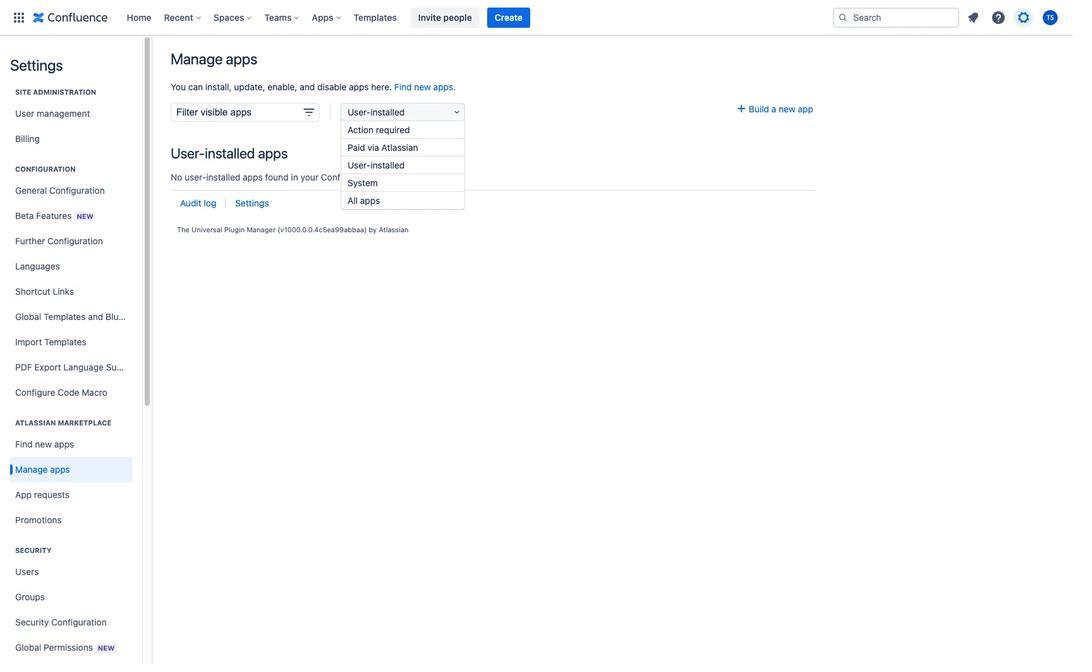 Task type: locate. For each thing, give the bounding box(es) containing it.
apps up requests
[[50, 465, 70, 475]]

1 vertical spatial manage
[[15, 465, 48, 475]]

configure code macro
[[15, 387, 107, 398]]

2 global from the top
[[15, 643, 41, 653]]

and
[[300, 82, 315, 92], [88, 312, 103, 322]]

2 user-installed from the top
[[348, 160, 405, 171]]

marketplace
[[58, 419, 111, 427]]

2 vertical spatial new
[[35, 439, 52, 450]]

0 vertical spatial user-installed
[[348, 107, 405, 118]]

0 horizontal spatial new
[[35, 439, 52, 450]]

0 vertical spatial manage
[[171, 50, 223, 68]]

atlassian up find new apps
[[15, 419, 56, 427]]

the
[[177, 226, 190, 234]]

1 horizontal spatial new
[[98, 644, 115, 653]]

and inside configuration group
[[88, 312, 103, 322]]

1 vertical spatial user-installed
[[348, 160, 405, 171]]

action required
[[348, 125, 410, 135]]

1 horizontal spatial manage
[[171, 50, 223, 68]]

small image
[[737, 104, 747, 114]]

global element
[[8, 0, 831, 35]]

confluence image
[[33, 10, 108, 25], [33, 10, 108, 25]]

find down atlassian marketplace
[[15, 439, 33, 450]]

security up "users"
[[15, 547, 52, 555]]

1 vertical spatial security
[[15, 618, 49, 628]]

1 horizontal spatial find
[[394, 82, 412, 92]]

0 horizontal spatial new
[[77, 212, 93, 220]]

no user-installed apps found in your confluence instance.
[[171, 172, 407, 183]]

required
[[376, 125, 410, 135]]

security down groups
[[15, 618, 49, 628]]

user-
[[185, 172, 206, 183]]

atlassian inside 'group'
[[15, 419, 56, 427]]

find
[[394, 82, 412, 92], [15, 439, 33, 450]]

new for permissions
[[98, 644, 115, 653]]

0 vertical spatial templates
[[354, 12, 397, 22]]

2 security from the top
[[15, 618, 49, 628]]

templates for global templates and blueprints
[[44, 312, 86, 322]]

site administration group
[[10, 75, 132, 156]]

manage up app at the bottom left
[[15, 465, 48, 475]]

settings link
[[235, 198, 269, 209]]

site
[[15, 88, 31, 96]]

atlassian down "required"
[[382, 142, 418, 153]]

1 vertical spatial new
[[779, 104, 796, 114]]

you
[[171, 82, 186, 92]]

installed up "required"
[[371, 107, 405, 118]]

invite people button
[[411, 7, 480, 27]]

1 horizontal spatial new
[[414, 82, 431, 92]]

global inside global templates and blueprints link
[[15, 312, 41, 322]]

settings up site
[[10, 56, 63, 74]]

0 vertical spatial global
[[15, 312, 41, 322]]

find new apps
[[15, 439, 74, 450]]

apps
[[312, 12, 333, 22]]

build
[[749, 104, 769, 114]]

global templates and blueprints
[[15, 312, 147, 322]]

manage apps up app requests
[[15, 465, 70, 475]]

global for global templates and blueprints
[[15, 312, 41, 322]]

user management
[[15, 108, 90, 119]]

new
[[414, 82, 431, 92], [779, 104, 796, 114], [35, 439, 52, 450]]

home
[[127, 12, 151, 22]]

users
[[15, 567, 39, 578]]

apps
[[226, 50, 257, 68], [349, 82, 369, 92], [258, 145, 288, 162], [243, 172, 263, 183], [360, 195, 380, 206], [54, 439, 74, 450], [50, 465, 70, 475]]

1 horizontal spatial settings
[[235, 198, 269, 209]]

2 vertical spatial atlassian
[[15, 419, 56, 427]]

0 vertical spatial security
[[15, 547, 52, 555]]

find right the here.
[[394, 82, 412, 92]]

in
[[291, 172, 298, 183]]

manager
[[247, 226, 276, 234]]

global inside security group
[[15, 643, 41, 653]]

via
[[368, 142, 379, 153]]

1 vertical spatial find
[[15, 439, 33, 450]]

global
[[15, 312, 41, 322], [15, 643, 41, 653]]

0 vertical spatial settings
[[10, 56, 63, 74]]

recent button
[[160, 7, 206, 27]]

new inside the 'global permissions new'
[[98, 644, 115, 653]]

installed up instance.
[[371, 160, 405, 171]]

atlassian marketplace group
[[10, 406, 132, 537]]

further configuration
[[15, 236, 103, 247]]

apps right the all
[[360, 195, 380, 206]]

configuration for security
[[51, 618, 107, 628]]

templates up pdf export language support link
[[44, 337, 86, 348]]

atlassian right by
[[379, 226, 409, 234]]

installed up user-
[[205, 145, 255, 162]]

find new apps. link
[[394, 82, 456, 92]]

billing link
[[10, 126, 132, 152]]

1 vertical spatial manage apps
[[15, 465, 70, 475]]

security configuration
[[15, 618, 107, 628]]

1 vertical spatial and
[[88, 312, 103, 322]]

global up import
[[15, 312, 41, 322]]

teams button
[[261, 7, 304, 27]]

and left blueprints
[[88, 312, 103, 322]]

export
[[34, 362, 61, 373]]

plugin
[[224, 226, 245, 234]]

found
[[265, 172, 289, 183]]

support
[[106, 362, 139, 373]]

new right a
[[779, 104, 796, 114]]

manage up can
[[171, 50, 223, 68]]

global permissions new
[[15, 643, 115, 653]]

configuration up beta features new
[[49, 185, 105, 196]]

apps left the 'found'
[[243, 172, 263, 183]]

pdf export language support link
[[10, 355, 139, 381]]

0 horizontal spatial find
[[15, 439, 33, 450]]

blueprints
[[106, 312, 147, 322]]

1 vertical spatial settings
[[235, 198, 269, 209]]

new for features
[[77, 212, 93, 220]]

0 vertical spatial manage apps
[[171, 50, 257, 68]]

installed
[[371, 107, 405, 118], [205, 145, 255, 162], [371, 160, 405, 171], [206, 172, 240, 183]]

security group
[[10, 534, 132, 665]]

0 vertical spatial find
[[394, 82, 412, 92]]

collapse sidebar image
[[138, 42, 166, 67]]

atlassian
[[382, 142, 418, 153], [379, 226, 409, 234], [15, 419, 56, 427]]

and left disable
[[300, 82, 315, 92]]

user-installed up action required
[[348, 107, 405, 118]]

configuration down groups link
[[51, 618, 107, 628]]

app
[[798, 104, 814, 114]]

apps.
[[433, 82, 456, 92]]

security for security
[[15, 547, 52, 555]]

1 vertical spatial global
[[15, 643, 41, 653]]

audit
[[180, 198, 201, 209]]

0 vertical spatial and
[[300, 82, 315, 92]]

manage apps up install,
[[171, 50, 257, 68]]

new down general configuration link
[[77, 212, 93, 220]]

user-installed up instance.
[[348, 160, 405, 171]]

shortcut links link
[[10, 279, 132, 305]]

0 vertical spatial new
[[77, 212, 93, 220]]

spaces
[[214, 12, 244, 22]]

0 horizontal spatial manage
[[15, 465, 48, 475]]

1 vertical spatial new
[[98, 644, 115, 653]]

None field
[[171, 103, 320, 122]]

1 global from the top
[[15, 312, 41, 322]]

0 horizontal spatial and
[[88, 312, 103, 322]]

1 user-installed from the top
[[348, 107, 405, 118]]

help icon image
[[991, 10, 1006, 25]]

apps left the here.
[[349, 82, 369, 92]]

2 vertical spatial templates
[[44, 337, 86, 348]]

new right 'permissions'
[[98, 644, 115, 653]]

promotions link
[[10, 508, 132, 534]]

manage apps
[[171, 50, 257, 68], [15, 465, 70, 475]]

global left 'permissions'
[[15, 643, 41, 653]]

new inside beta features new
[[77, 212, 93, 220]]

confluence
[[321, 172, 368, 183]]

new left apps.
[[414, 82, 431, 92]]

audit log link
[[180, 198, 216, 209]]

beta
[[15, 210, 34, 221]]

configuration inside security group
[[51, 618, 107, 628]]

templates down links
[[44, 312, 86, 322]]

action
[[348, 125, 374, 135]]

templates right apps popup button
[[354, 12, 397, 22]]

global for global permissions new
[[15, 643, 41, 653]]

configuration for general
[[49, 185, 105, 196]]

instance.
[[370, 172, 407, 183]]

banner
[[0, 0, 1073, 35]]

settings up manager
[[235, 198, 269, 209]]

manage inside the atlassian marketplace 'group'
[[15, 465, 48, 475]]

new
[[77, 212, 93, 220], [98, 644, 115, 653]]

people
[[444, 12, 472, 22]]

apps down atlassian marketplace
[[54, 439, 74, 450]]

can
[[188, 82, 203, 92]]

home link
[[123, 7, 155, 27]]

manage apps link
[[10, 458, 132, 483]]

1 horizontal spatial and
[[300, 82, 315, 92]]

new down atlassian marketplace
[[35, 439, 52, 450]]

0 horizontal spatial manage apps
[[15, 465, 70, 475]]

user-installed
[[348, 107, 405, 118], [348, 160, 405, 171]]

banner containing home
[[0, 0, 1073, 35]]

1 security from the top
[[15, 547, 52, 555]]

configuration up languages link on the top left of page
[[47, 236, 103, 247]]

1 vertical spatial templates
[[44, 312, 86, 322]]



Task type: vqa. For each thing, say whether or not it's contained in the screenshot.
"User-" corresponding to User-installed
no



Task type: describe. For each thing, give the bounding box(es) containing it.
features
[[36, 210, 72, 221]]

further
[[15, 236, 45, 247]]

settings icon image
[[1016, 10, 1032, 25]]

apps up the 'found'
[[258, 145, 288, 162]]

user management link
[[10, 101, 132, 126]]

languages link
[[10, 254, 132, 279]]

invite people
[[418, 12, 472, 22]]

general configuration link
[[10, 178, 132, 204]]

all
[[348, 195, 358, 206]]

user-installed apps
[[171, 145, 288, 162]]

language
[[63, 362, 104, 373]]

invite
[[418, 12, 441, 22]]

(v1000.0.0.4c5ea99abbaa)
[[278, 226, 367, 234]]

global templates and blueprints link
[[10, 305, 147, 330]]

search image
[[838, 12, 848, 22]]

0 vertical spatial new
[[414, 82, 431, 92]]

management
[[37, 108, 90, 119]]

build a new app
[[747, 104, 814, 114]]

log
[[204, 198, 216, 209]]

find new apps link
[[10, 432, 132, 458]]

1 horizontal spatial manage apps
[[171, 50, 257, 68]]

user- down paid
[[348, 160, 371, 171]]

1 vertical spatial atlassian
[[379, 226, 409, 234]]

apps button
[[308, 7, 346, 27]]

appswitcher icon image
[[11, 10, 27, 25]]

configure code macro link
[[10, 381, 132, 406]]

site administration
[[15, 88, 96, 96]]

languages
[[15, 261, 60, 272]]

templates for import templates
[[44, 337, 86, 348]]

no
[[171, 172, 182, 183]]

create
[[495, 12, 523, 22]]

here.
[[371, 82, 392, 92]]

app requests
[[15, 490, 70, 501]]

create link
[[487, 7, 530, 27]]

configuration for further
[[47, 236, 103, 247]]

app
[[15, 490, 32, 501]]

0 vertical spatial atlassian
[[382, 142, 418, 153]]

new inside the atlassian marketplace 'group'
[[35, 439, 52, 450]]

security configuration link
[[10, 611, 132, 636]]

app requests link
[[10, 483, 132, 508]]

configuration group
[[10, 152, 147, 410]]

the universal plugin manager (v1000.0.0.4c5ea99abbaa) by atlassian
[[177, 226, 409, 234]]

installed down user-installed apps
[[206, 172, 240, 183]]

universal
[[192, 226, 222, 234]]

update,
[[234, 82, 265, 92]]

further configuration link
[[10, 229, 132, 254]]

atlassian marketplace
[[15, 419, 111, 427]]

a
[[772, 104, 777, 114]]

2 horizontal spatial new
[[779, 104, 796, 114]]

import templates link
[[10, 330, 132, 355]]

disable
[[317, 82, 347, 92]]

import
[[15, 337, 42, 348]]

pdf export language support
[[15, 362, 139, 373]]

user
[[15, 108, 34, 119]]

groups
[[15, 592, 45, 603]]

by
[[369, 226, 377, 234]]

configuration up the general
[[15, 165, 76, 173]]

beta features new
[[15, 210, 93, 221]]

manage apps inside the atlassian marketplace 'group'
[[15, 465, 70, 475]]

system
[[348, 178, 378, 188]]

shortcut links
[[15, 286, 74, 297]]

general configuration
[[15, 185, 105, 196]]

links
[[53, 286, 74, 297]]

Search field
[[833, 7, 960, 27]]

build a new app link
[[737, 104, 814, 114]]

user- up user-
[[171, 145, 205, 162]]

import templates
[[15, 337, 86, 348]]

code
[[58, 387, 79, 398]]

security for security configuration
[[15, 618, 49, 628]]

audit log
[[180, 198, 216, 209]]

notification icon image
[[966, 10, 981, 25]]

requests
[[34, 490, 70, 501]]

install,
[[205, 82, 232, 92]]

templates inside global element
[[354, 12, 397, 22]]

you can install, update, enable, and disable apps here. find new apps.
[[171, 82, 456, 92]]

apps up update,
[[226, 50, 257, 68]]

atlassian link
[[379, 226, 409, 234]]

0 horizontal spatial settings
[[10, 56, 63, 74]]

configure
[[15, 387, 55, 398]]

groups link
[[10, 585, 132, 611]]

promotions
[[15, 515, 62, 526]]

paid
[[348, 142, 365, 153]]

your profile and preferences image
[[1043, 10, 1058, 25]]

teams
[[264, 12, 292, 22]]

recent
[[164, 12, 193, 22]]

shortcut
[[15, 286, 50, 297]]

paid via atlassian
[[348, 142, 418, 153]]

user- up the action
[[348, 107, 371, 118]]

spaces button
[[210, 7, 257, 27]]

permissions
[[44, 643, 93, 653]]

find inside the atlassian marketplace 'group'
[[15, 439, 33, 450]]

templates link
[[350, 7, 401, 27]]

administration
[[33, 88, 96, 96]]

macro
[[82, 387, 107, 398]]

pdf
[[15, 362, 32, 373]]

enable,
[[268, 82, 297, 92]]



